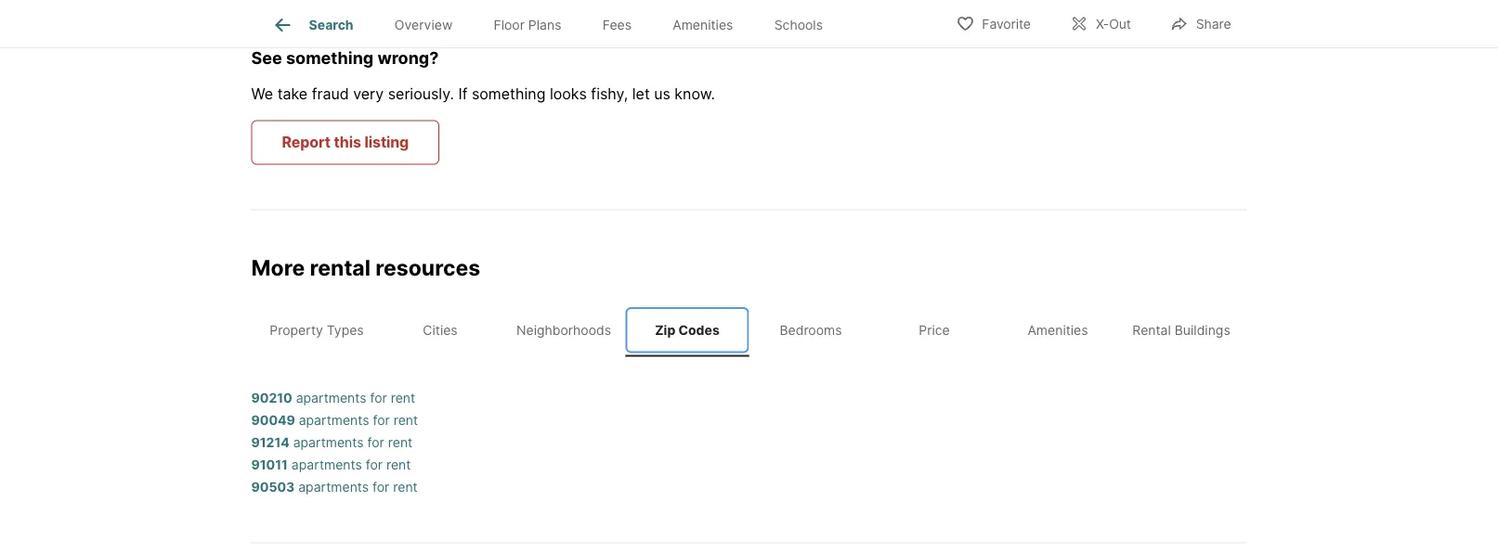 Task type: vqa. For each thing, say whether or not it's contained in the screenshot.
rent
yes



Task type: locate. For each thing, give the bounding box(es) containing it.
1 horizontal spatial amenities tab
[[996, 308, 1120, 354]]

for
[[370, 391, 387, 407], [373, 413, 390, 429], [367, 436, 384, 451], [366, 458, 383, 474], [372, 480, 389, 496]]

tab list containing search
[[251, 0, 858, 47]]

90210 apartments for rent 90049 apartments for rent 91214 apartments for rent 91011 apartments for rent 90503 apartments for rent
[[251, 391, 418, 496]]

amenities for the bottom "amenities" tab
[[1028, 323, 1088, 339]]

let
[[632, 85, 650, 103]]

overview
[[395, 17, 453, 33]]

amenities
[[673, 17, 733, 33], [1028, 323, 1088, 339]]

apartments right 90503
[[298, 480, 369, 496]]

x-
[[1096, 16, 1109, 32]]

0 horizontal spatial amenities
[[673, 17, 733, 33]]

1 tab list from the top
[[251, 0, 858, 47]]

more rental resources heading
[[251, 255, 1247, 304]]

schools
[[774, 17, 823, 33]]

price tab
[[873, 308, 996, 354]]

zip codes tab
[[626, 308, 749, 354]]

1 vertical spatial amenities
[[1028, 323, 1088, 339]]

we
[[251, 85, 273, 103]]

zip
[[655, 323, 675, 339]]

seriously.
[[388, 85, 454, 103]]

report this listing
[[282, 134, 409, 152]]

plans
[[528, 17, 561, 33]]

something down search
[[286, 48, 374, 68]]

amenities tab
[[652, 3, 754, 47], [996, 308, 1120, 354]]

rental buildings
[[1132, 323, 1230, 339]]

search
[[309, 17, 353, 33]]

0 horizontal spatial amenities tab
[[652, 3, 754, 47]]

report
[[282, 134, 331, 152]]

something
[[286, 48, 374, 68], [472, 85, 546, 103]]

tab list
[[251, 0, 858, 47], [251, 304, 1247, 358]]

1 horizontal spatial amenities
[[1028, 323, 1088, 339]]

this
[[334, 134, 361, 152]]

1 vertical spatial amenities tab
[[996, 308, 1120, 354]]

resources
[[375, 255, 480, 281]]

very
[[353, 85, 384, 103]]

looks
[[550, 85, 587, 103]]

amenities for top "amenities" tab
[[673, 17, 733, 33]]

91214
[[251, 436, 290, 451]]

us
[[654, 85, 670, 103]]

1 vertical spatial tab list
[[251, 304, 1247, 358]]

0 vertical spatial something
[[286, 48, 374, 68]]

cities
[[423, 323, 458, 339]]

90210
[[251, 391, 292, 407]]

apartments
[[296, 391, 366, 407], [299, 413, 369, 429], [293, 436, 364, 451], [291, 458, 362, 474], [298, 480, 369, 496]]

something right if
[[472, 85, 546, 103]]

1 vertical spatial something
[[472, 85, 546, 103]]

0 vertical spatial amenities tab
[[652, 3, 754, 47]]

if
[[458, 85, 468, 103]]

schools tab
[[754, 3, 843, 47]]

0 vertical spatial amenities
[[673, 17, 733, 33]]

fishy,
[[591, 85, 628, 103]]

fees
[[602, 17, 632, 33]]

0 vertical spatial tab list
[[251, 0, 858, 47]]

apartments right 90210
[[296, 391, 366, 407]]

apartments right 91011
[[291, 458, 362, 474]]

search link
[[272, 14, 353, 36]]

rental buildings tab
[[1120, 308, 1243, 354]]

wrong?
[[377, 48, 439, 68]]

rent
[[391, 391, 415, 407], [394, 413, 418, 429], [388, 436, 413, 451], [386, 458, 411, 474], [393, 480, 418, 496]]

types
[[327, 323, 364, 339]]

2 tab list from the top
[[251, 304, 1247, 358]]



Task type: describe. For each thing, give the bounding box(es) containing it.
share button
[[1154, 4, 1247, 42]]

bedrooms
[[780, 323, 842, 339]]

report this listing button
[[251, 121, 439, 165]]

fees tab
[[582, 3, 652, 47]]

know.
[[675, 85, 715, 103]]

more
[[251, 255, 305, 281]]

property types
[[270, 323, 364, 339]]

zip codes
[[655, 323, 720, 339]]

0 horizontal spatial something
[[286, 48, 374, 68]]

overview tab
[[374, 3, 473, 47]]

neighborhoods tab
[[502, 308, 626, 354]]

x-out button
[[1054, 4, 1147, 42]]

tab list containing property types
[[251, 304, 1247, 358]]

property
[[270, 323, 323, 339]]

90049
[[251, 413, 295, 429]]

buildings
[[1175, 323, 1230, 339]]

x-out
[[1096, 16, 1131, 32]]

cities tab
[[378, 308, 502, 354]]

apartments right 91214
[[293, 436, 364, 451]]

floor
[[494, 17, 525, 33]]

90503
[[251, 480, 295, 496]]

listing
[[365, 134, 409, 152]]

favorite
[[982, 16, 1031, 32]]

out
[[1109, 16, 1131, 32]]

neighborhoods
[[516, 323, 611, 339]]

favorite button
[[940, 4, 1047, 42]]

we take fraud very seriously. if something looks fishy, let us know.
[[251, 85, 715, 103]]

fraud
[[312, 85, 349, 103]]

more rental resources
[[251, 255, 480, 281]]

1 horizontal spatial something
[[472, 85, 546, 103]]

rental
[[1132, 323, 1171, 339]]

take
[[277, 85, 308, 103]]

apartments right 90049
[[299, 413, 369, 429]]

see
[[251, 48, 282, 68]]

share
[[1196, 16, 1231, 32]]

price
[[919, 323, 950, 339]]

bedrooms tab
[[749, 308, 873, 354]]

floor plans tab
[[473, 3, 582, 47]]

property types tab
[[255, 308, 378, 354]]

91011
[[251, 458, 288, 474]]

floor plans
[[494, 17, 561, 33]]

see something wrong?
[[251, 48, 439, 68]]

codes
[[678, 323, 720, 339]]

rental
[[310, 255, 371, 281]]



